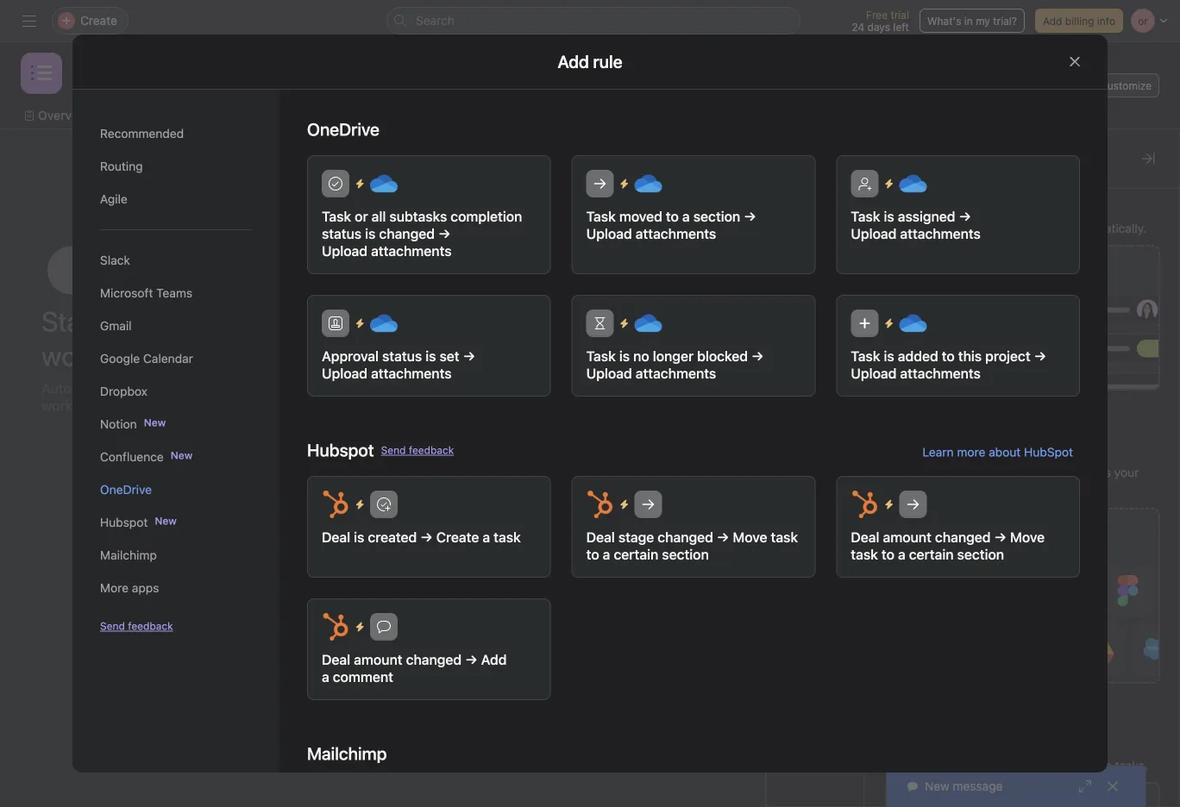 Task type: locate. For each thing, give the bounding box(es) containing it.
amount inside deal amount changed → move task to a certain section
[[883, 529, 932, 546]]

routing
[[100, 159, 143, 173]]

this right access
[[563, 333, 581, 346]]

0 vertical spatial onedrive
[[307, 119, 380, 139]]

project inside from other apps choose the apps your team uses to create tasks for this project
[[608, 651, 648, 666]]

more left options
[[420, 387, 446, 399]]

task for task is added to this project → upload attachments
[[851, 348, 880, 365]]

with up the manually
[[490, 333, 511, 346]]

more for more options
[[420, 387, 446, 399]]

a down build
[[898, 547, 906, 563]]

this for added
[[958, 348, 982, 365]]

to down choose
[[481, 651, 492, 666]]

to down priority
[[942, 348, 955, 365]]

create a form that turns submissions into tasks
[[481, 446, 614, 479]]

a left get
[[911, 221, 917, 236]]

this inside task is added to this project → upload attachments
[[958, 348, 982, 365]]

0 horizontal spatial uses
[[637, 632, 663, 647]]

0 horizontal spatial this
[[563, 333, 581, 346]]

task inside task templates
[[804, 549, 826, 561]]

deal inside deal stage changed → move task to a certain section
[[586, 529, 615, 546]]

task templates
[[791, 549, 839, 576]]

subtasks
[[389, 208, 447, 225]]

calendar
[[332, 108, 383, 123], [143, 352, 193, 366]]

changed for deal amount changed → add a comment
[[406, 652, 462, 668]]

move for deal amount changed → move task to a certain section
[[1010, 529, 1045, 546]]

apps up send feedback
[[132, 581, 159, 595]]

0 horizontal spatial move
[[733, 529, 767, 546]]

to
[[666, 208, 679, 225], [945, 221, 956, 236], [641, 263, 657, 283], [551, 333, 560, 346], [942, 348, 955, 365], [583, 539, 594, 553], [586, 547, 599, 563], [882, 547, 895, 563], [481, 651, 492, 666]]

mailchimp down the a comment
[[307, 744, 387, 764]]

send down more apps
[[100, 620, 125, 632]]

add for add rule
[[1006, 264, 1032, 281]]

apps up for
[[548, 632, 575, 647]]

with
[[490, 333, 511, 346], [1036, 465, 1059, 480]]

certain section for amount
[[909, 547, 1004, 563]]

task is assigned → upload attachments button
[[836, 155, 1080, 274]]

that
[[560, 446, 582, 460]]

1 vertical spatial onedrive image
[[370, 310, 398, 337]]

more up send feedback
[[100, 581, 129, 595]]

apps inside button
[[132, 581, 159, 595]]

form
[[531, 446, 557, 460], [990, 759, 1016, 773]]

will
[[490, 263, 515, 283]]

upload attachments inside task moved to a section → upload attachments
[[586, 226, 716, 242]]

task
[[322, 208, 351, 225], [586, 208, 616, 225], [851, 208, 880, 225], [586, 348, 616, 365], [851, 348, 880, 365], [804, 549, 826, 561]]

1 horizontal spatial mailchimp
[[307, 744, 387, 764]]

onedrive image for status
[[370, 310, 398, 337]]

apps
[[803, 380, 828, 392], [885, 440, 918, 456]]

0 vertical spatial rules
[[885, 195, 921, 212]]

→ inside task moved to a section → upload attachments
[[744, 208, 756, 225]]

onedrive right timeline
[[307, 119, 380, 139]]

send inside hubspot send feedback
[[381, 444, 406, 456]]

your up for
[[578, 632, 603, 647]]

in inside button
[[964, 15, 973, 27]]

0 vertical spatial mailchimp
[[100, 548, 157, 563]]

1 vertical spatial this
[[958, 348, 982, 365]]

automatically
[[885, 759, 960, 773]]

upload attachments down priority
[[851, 365, 981, 382]]

0 vertical spatial team
[[885, 484, 913, 499]]

0 horizontal spatial rule
[[920, 221, 942, 236]]

no
[[633, 348, 649, 365]]

0 vertical spatial submissions
[[481, 465, 549, 479]]

to inside anyone with access to this project can add tasks manually
[[551, 333, 560, 346]]

task inside "task is assigned → upload attachments"
[[851, 208, 880, 225]]

1 vertical spatial feedback
[[128, 620, 173, 632]]

standardize
[[481, 558, 546, 572]]

access
[[514, 333, 548, 346]]

1 vertical spatial submissions
[[1019, 759, 1088, 773]]

more
[[420, 387, 446, 399], [100, 581, 129, 595]]

upload attachments inside task is added to this project → upload attachments
[[851, 365, 981, 382]]

a inside deal amount changed → move task to a certain section
[[898, 547, 906, 563]]

task inside task or all subtasks completion status is changed → upload attachments
[[322, 208, 351, 225]]

learn more about hubspot link
[[923, 445, 1073, 459]]

feedback down 'more options'
[[409, 444, 454, 456]]

task
[[771, 529, 798, 546], [851, 547, 878, 563]]

dropbox button
[[100, 375, 252, 408]]

task for task is no longer blocked → upload attachments
[[586, 348, 616, 365]]

task right task templates
[[851, 547, 878, 563]]

or down what's
[[933, 79, 943, 91]]

project inside anyone with access to this project can add tasks manually
[[584, 333, 618, 346]]

apps up forms
[[803, 380, 828, 392]]

most.
[[967, 484, 998, 499]]

0 horizontal spatial apps
[[132, 581, 159, 595]]

1 certain section from the left
[[614, 547, 709, 563]]

0 horizontal spatial more
[[100, 581, 129, 595]]

new inside notion new
[[144, 417, 166, 429]]

task for deal stage changed → move task to a certain section
[[771, 529, 798, 546]]

0 horizontal spatial into
[[553, 465, 574, 479]]

onedrive image up approval status is set → upload attachments
[[370, 310, 398, 337]]

the inside from other apps choose the apps your team uses to create tasks for this project
[[526, 632, 544, 647]]

1 vertical spatial mailchimp
[[307, 744, 387, 764]]

1 vertical spatial hubspot
[[100, 515, 148, 530]]

new down team's
[[144, 417, 166, 429]]

is inside "task is assigned → upload attachments"
[[884, 208, 894, 225]]

1 horizontal spatial onedrive
[[307, 119, 380, 139]]

tasks down the turns
[[577, 465, 606, 479]]

form for submissions
[[990, 759, 1016, 773]]

0 horizontal spatial in
[[155, 339, 176, 372]]

send feedback link down more apps
[[100, 619, 173, 634]]

0 horizontal spatial status
[[322, 226, 362, 242]]

upload attachments down "assigned"
[[851, 226, 981, 242]]

onedrive image inside approval status is set → upload attachments button
[[370, 310, 398, 337]]

upload attachments inside task is no longer blocked → upload attachments
[[586, 365, 716, 382]]

2 horizontal spatial hubspot image
[[851, 491, 879, 519]]

onedrive image up no
[[635, 310, 662, 337]]

0 horizontal spatial mailchimp
[[100, 548, 157, 563]]

onedrive inside button
[[100, 483, 152, 497]]

1 vertical spatial task
[[851, 547, 878, 563]]

onedrive
[[307, 119, 380, 139], [100, 483, 152, 497]]

tasks down anyone
[[451, 349, 477, 361]]

1 vertical spatial or
[[355, 208, 368, 225]]

2 horizontal spatial the
[[1063, 465, 1081, 480]]

1 vertical spatial apps
[[548, 632, 575, 647]]

1 vertical spatial amount
[[354, 652, 403, 668]]

status inside task or all subtasks completion status is changed → upload attachments
[[322, 226, 362, 242]]

rule down done
[[1036, 264, 1060, 281]]

onedrive down confluence
[[100, 483, 152, 497]]

customize
[[1100, 79, 1152, 91], [885, 148, 968, 169]]

onedrive image inside task is no longer blocked → upload attachments button
[[635, 310, 662, 337]]

1 vertical spatial added
[[898, 348, 938, 365]]

in up team's
[[155, 339, 176, 372]]

1 horizontal spatial form
[[990, 759, 1016, 773]]

google calendar
[[100, 352, 193, 366]]

a down 'task templates'
[[521, 539, 527, 553]]

is for task is no longer blocked → upload attachments
[[619, 348, 630, 365]]

the down integrated
[[946, 484, 964, 499]]

1 onedrive image from the top
[[370, 170, 398, 198]]

form left that
[[531, 446, 557, 460]]

1 horizontal spatial certain section
[[909, 547, 1004, 563]]

calendar inside button
[[143, 352, 193, 366]]

add down choose
[[481, 652, 507, 668]]

tasks inside create a form that turns submissions into tasks
[[577, 465, 606, 479]]

is inside deal is created → create a task button
[[354, 529, 364, 546]]

0 horizontal spatial hubspot
[[100, 515, 148, 530]]

info
[[1097, 15, 1116, 27]]

onedrive image up all
[[370, 170, 398, 198]]

task inside deal stage changed → move task to a certain section
[[771, 529, 798, 546]]

deal amount changed → add a comment
[[322, 652, 507, 685]]

apps up build
[[885, 440, 918, 456]]

form right the turn
[[990, 759, 1016, 773]]

1 horizontal spatial hubspot
[[307, 440, 374, 460]]

new for confluence
[[171, 449, 193, 462]]

0 vertical spatial apps
[[803, 380, 828, 392]]

apps inside from other apps choose the apps your team uses to create tasks for this project
[[548, 632, 575, 647]]

close this dialog image
[[1068, 55, 1082, 69]]

rules right fields
[[885, 195, 921, 212]]

2 certain section from the left
[[909, 547, 1004, 563]]

hubspot send feedback
[[307, 440, 454, 460]]

3 fields
[[797, 211, 833, 223]]

changed inside deal amount changed → add a comment
[[406, 652, 462, 668]]

is inside approval status is set → upload attachments
[[426, 348, 436, 365]]

the down other apps
[[526, 632, 544, 647]]

rule left get
[[920, 221, 942, 236]]

task for task templates
[[804, 549, 826, 561]]

customize inside dropdown button
[[1100, 79, 1152, 91]]

0 vertical spatial hubspot
[[307, 440, 374, 460]]

is for deal is created → create a task
[[354, 529, 364, 546]]

onedrive image for to
[[635, 170, 662, 198]]

dropbox
[[100, 384, 147, 399]]

1 vertical spatial team
[[606, 632, 634, 647]]

your inside from other apps choose the apps your team uses to create tasks for this project
[[578, 632, 603, 647]]

1 vertical spatial form
[[990, 759, 1016, 773]]

mailchimp button
[[100, 539, 252, 572]]

0 vertical spatial this
[[563, 333, 581, 346]]

1 vertical spatial the
[[946, 484, 964, 499]]

create left a task
[[436, 529, 479, 546]]

amount down build
[[883, 529, 932, 546]]

task inside task is no longer blocked → upload attachments
[[586, 348, 616, 365]]

0 horizontal spatial rules
[[802, 295, 829, 307]]

to inside from other apps choose the apps your team uses to create tasks for this project
[[481, 651, 492, 666]]

1 horizontal spatial submissions
[[1019, 759, 1088, 773]]

submissions inside create a form that turns submissions into tasks
[[481, 465, 549, 479]]

upload attachments down all
[[322, 243, 452, 259]]

priority
[[909, 305, 944, 317]]

1 horizontal spatial or
[[933, 79, 943, 91]]

onedrive image inside task moved to a section → upload attachments button
[[635, 170, 662, 198]]

certain section down 'stage'
[[614, 547, 709, 563]]

0 horizontal spatial amount
[[354, 652, 403, 668]]

2 onedrive image from the top
[[370, 310, 398, 337]]

task is assigned → upload attachments
[[851, 208, 981, 242]]

a left that
[[521, 446, 527, 460]]

search
[[416, 13, 455, 28]]

to right moved
[[666, 208, 679, 225]]

mailchimp up more apps
[[100, 548, 157, 563]]

create down options
[[481, 446, 518, 460]]

your right tools
[[1114, 465, 1139, 480]]

1 vertical spatial onedrive
[[100, 483, 152, 497]]

1 horizontal spatial apps
[[548, 632, 575, 647]]

certain section inside deal amount changed → move task to a certain section
[[909, 547, 1004, 563]]

0 horizontal spatial form
[[531, 446, 557, 460]]

add left app
[[1006, 528, 1031, 544]]

to down task moved to a section → upload attachments
[[641, 263, 657, 283]]

1 vertical spatial customize
[[885, 148, 968, 169]]

form inside create a form that turns submissions into tasks
[[531, 446, 557, 460]]

what's
[[927, 15, 961, 27]]

0 vertical spatial in
[[964, 15, 973, 27]]

0 horizontal spatial the
[[526, 632, 544, 647]]

in
[[964, 15, 973, 27], [155, 339, 176, 372]]

overview
[[38, 108, 91, 123]]

2 vertical spatial the
[[526, 632, 544, 647]]

to inside deal amount changed → move task to a certain section
[[882, 547, 895, 563]]

1 vertical spatial send
[[100, 620, 125, 632]]

0 vertical spatial amount
[[883, 529, 932, 546]]

changed for deal amount changed → move task to a certain section
[[935, 529, 991, 546]]

1 horizontal spatial feedback
[[409, 444, 454, 456]]

deal inside deal amount changed → add a comment
[[322, 652, 350, 668]]

→ inside task is added to this project → upload attachments
[[1034, 348, 1047, 365]]

feedback
[[409, 444, 454, 456], [128, 620, 173, 632]]

1 vertical spatial send feedback link
[[100, 619, 173, 634]]

or button
[[927, 75, 948, 96]]

1 horizontal spatial uses
[[916, 484, 942, 499]]

upload attachments down moved
[[586, 226, 716, 242]]

add left billing
[[1043, 15, 1062, 27]]

add down work
[[1006, 264, 1032, 281]]

1 move from the left
[[733, 529, 767, 546]]

0 horizontal spatial feedback
[[128, 620, 173, 632]]

0 horizontal spatial added
[[588, 263, 637, 283]]

3 hubspot image from the left
[[851, 491, 879, 519]]

changed inside deal stage changed → move task to a certain section
[[658, 529, 713, 546]]

new inside hubspot new
[[155, 515, 177, 527]]

to right template in the bottom of the page
[[586, 547, 599, 563]]

new inside confluence new
[[171, 449, 193, 462]]

get
[[959, 221, 978, 236]]

0 vertical spatial customize
[[1100, 79, 1152, 91]]

add billing info
[[1043, 15, 1116, 27]]

0 vertical spatial or
[[933, 79, 943, 91]]

is inside task is added to this project → upload attachments
[[884, 348, 894, 365]]

upload attachments inside approval status is set → upload attachments
[[322, 365, 452, 382]]

create inside task templates create a template to easily standardize tasks
[[481, 539, 518, 553]]

into up the close image
[[1091, 759, 1112, 773]]

hubspot image inside 'deal stage changed → move task to a certain section' button
[[586, 491, 614, 519]]

task or all subtasks completion status is changed → upload attachments button
[[307, 155, 551, 274]]

0 vertical spatial with
[[490, 333, 511, 346]]

more inside button
[[100, 581, 129, 595]]

feedback down more apps
[[128, 620, 173, 632]]

add for add a rule to get your work done automatically.
[[885, 221, 907, 236]]

rule
[[920, 221, 942, 236], [1036, 264, 1060, 281]]

0 vertical spatial task
[[771, 529, 798, 546]]

team inside from other apps choose the apps your team uses to create tasks for this project
[[606, 632, 634, 647]]

new down onedrive button
[[155, 515, 177, 527]]

added right be
[[588, 263, 637, 283]]

create
[[481, 446, 518, 460], [436, 529, 479, 546], [481, 539, 518, 553]]

routing button
[[100, 150, 252, 183]]

with down hubspot
[[1036, 465, 1059, 480]]

tasks left for
[[533, 651, 563, 666]]

form for that
[[531, 446, 557, 460]]

deal for deal amount changed → move task to a certain section
[[851, 529, 880, 546]]

1 vertical spatial in
[[155, 339, 176, 372]]

send
[[381, 444, 406, 456], [100, 620, 125, 632]]

new for notion
[[144, 417, 166, 429]]

project inside task is added to this project → upload attachments
[[985, 348, 1031, 365]]

2 vertical spatial new
[[155, 515, 177, 527]]

onedrive image up "assigned"
[[899, 170, 927, 198]]

onedrive button
[[100, 474, 252, 506]]

recommended button
[[100, 117, 252, 150]]

2 move from the left
[[1010, 529, 1045, 546]]

1 horizontal spatial with
[[1036, 465, 1059, 480]]

upload attachments down no
[[586, 365, 716, 382]]

send up deal is created → create a task button
[[381, 444, 406, 456]]

deal stage changed → move task to a certain section
[[586, 529, 798, 563]]

is inside task is no longer blocked → upload attachments
[[619, 348, 630, 365]]

0 vertical spatial feedback
[[409, 444, 454, 456]]

0 horizontal spatial submissions
[[481, 465, 549, 479]]

onedrive image up task is added to this project → upload attachments
[[899, 310, 927, 337]]

task inside deal amount changed → move task to a certain section
[[851, 547, 878, 563]]

added
[[588, 263, 637, 283], [898, 348, 938, 365]]

certain section inside deal stage changed → move task to a certain section
[[614, 547, 709, 563]]

0 horizontal spatial calendar
[[143, 352, 193, 366]]

onedrive image inside task is assigned → upload attachments button
[[899, 170, 927, 198]]

1 vertical spatial calendar
[[143, 352, 193, 366]]

send feedback link down 'more options'
[[381, 443, 454, 458]]

deal is created → create a task
[[322, 529, 521, 546]]

→ inside deal amount changed → add a comment
[[465, 652, 478, 668]]

0 vertical spatial project
[[584, 333, 618, 346]]

tasks down template in the bottom of the page
[[549, 558, 578, 572]]

for
[[566, 651, 582, 666]]

the
[[1063, 465, 1081, 480], [946, 484, 964, 499], [526, 632, 544, 647]]

certain section down most.
[[909, 547, 1004, 563]]

send feedback link for onedrive
[[381, 443, 454, 458]]

changed inside deal amount changed → move task to a certain section
[[935, 529, 991, 546]]

amount for task
[[883, 529, 932, 546]]

into down that
[[553, 465, 574, 479]]

anyone
[[451, 333, 488, 346]]

deal inside deal amount changed → move task to a certain section
[[851, 529, 880, 546]]

0 horizontal spatial send feedback link
[[100, 619, 173, 634]]

to right task templates
[[882, 547, 895, 563]]

the left tools
[[1063, 465, 1081, 480]]

hubspot image
[[322, 491, 349, 519], [586, 491, 614, 519], [851, 491, 879, 519]]

this for access
[[563, 333, 581, 346]]

submissions up expand new message "image"
[[1019, 759, 1088, 773]]

1 hubspot image from the left
[[322, 491, 349, 519]]

1 horizontal spatial amount
[[883, 529, 932, 546]]

customize down info
[[1100, 79, 1152, 91]]

days
[[868, 21, 890, 33]]

amount for a comment
[[354, 652, 403, 668]]

0 vertical spatial status
[[322, 226, 362, 242]]

1 horizontal spatial status
[[382, 348, 422, 365]]

0 vertical spatial apps
[[132, 581, 159, 595]]

hubspot inside hubspot new
[[100, 515, 148, 530]]

→ inside approval status is set → upload attachments
[[463, 348, 475, 365]]

this inside anyone with access to this project can add tasks manually
[[563, 333, 581, 346]]

2 hubspot image from the left
[[586, 491, 614, 519]]

onedrive image for added
[[899, 310, 927, 337]]

task up task templates
[[771, 529, 798, 546]]

1 vertical spatial uses
[[637, 632, 663, 647]]

1 vertical spatial more
[[100, 581, 129, 595]]

calendar up team's
[[143, 352, 193, 366]]

or left all
[[355, 208, 368, 225]]

this right for
[[585, 651, 605, 666]]

uses inside from other apps choose the apps your team uses to create tasks for this project
[[637, 632, 663, 647]]

tasks inside from other apps choose the apps your team uses to create tasks for this project
[[533, 651, 563, 666]]

2 horizontal spatial this
[[958, 348, 982, 365]]

upload attachments down approval in the top of the page
[[322, 365, 452, 382]]

slack button
[[100, 244, 252, 277]]

tasks up the this project?
[[519, 263, 560, 283]]

deal
[[322, 529, 350, 546], [586, 529, 615, 546], [851, 529, 880, 546], [322, 652, 350, 668]]

task is added to this project → upload attachments button
[[836, 295, 1080, 397]]

1 vertical spatial new
[[171, 449, 193, 462]]

new up onedrive button
[[171, 449, 193, 462]]

deal amount changed → add a comment button
[[307, 599, 551, 701]]

onedrive image
[[635, 170, 662, 198], [899, 170, 927, 198], [635, 310, 662, 337], [899, 310, 927, 337]]

1 vertical spatial project
[[985, 348, 1031, 365]]

0 vertical spatial onedrive image
[[370, 170, 398, 198]]

2 vertical spatial project
[[608, 651, 648, 666]]

a left section
[[682, 208, 690, 225]]

onedrive image inside task is added to this project → upload attachments 'button'
[[899, 310, 927, 337]]

rules
[[885, 195, 921, 212], [802, 295, 829, 307]]

to right access
[[551, 333, 560, 346]]

None text field
[[72, 58, 143, 89]]

onedrive image
[[370, 170, 398, 198], [370, 310, 398, 337]]

tasks inside how will tasks be added to this project?
[[519, 263, 560, 283]]

submissions up 'task templates'
[[481, 465, 549, 479]]

a right template in the bottom of the page
[[603, 547, 610, 563]]

add left get
[[885, 221, 907, 236]]

move inside deal stage changed → move task to a certain section
[[733, 529, 767, 546]]

0 vertical spatial form
[[531, 446, 557, 460]]

1 horizontal spatial send feedback link
[[381, 443, 454, 458]]

mailchimp
[[100, 548, 157, 563], [307, 744, 387, 764]]

1 horizontal spatial send
[[381, 444, 406, 456]]

hubspot image inside 'deal amount changed → move task to a certain section' button
[[851, 491, 879, 519]]

0 vertical spatial added
[[588, 263, 637, 283]]

amount inside deal amount changed → add a comment
[[354, 652, 403, 668]]

completion
[[451, 208, 522, 225]]

customize up "assigned"
[[885, 148, 968, 169]]

hubspot image
[[322, 613, 349, 641]]

onedrive image inside task or all subtasks completion status is changed → upload attachments button
[[370, 170, 398, 198]]

hubspot image inside deal is created → create a task button
[[322, 491, 349, 519]]

1 vertical spatial apps
[[885, 440, 918, 456]]

0 vertical spatial more
[[420, 387, 446, 399]]

a comment
[[322, 669, 393, 685]]

feedback inside hubspot send feedback
[[409, 444, 454, 456]]

this left med
[[958, 348, 982, 365]]

search list box
[[387, 7, 801, 35]]

new
[[144, 417, 166, 429], [171, 449, 193, 462], [155, 515, 177, 527]]

rules down 3 fields
[[802, 295, 829, 307]]

turns
[[585, 446, 614, 460]]

1 horizontal spatial more
[[420, 387, 446, 399]]

to left easily
[[583, 539, 594, 553]]

create up standardize
[[481, 539, 518, 553]]

task inside task is added to this project → upload attachments
[[851, 348, 880, 365]]

1 horizontal spatial into
[[1091, 759, 1112, 773]]

amount up the a comment
[[354, 652, 403, 668]]

1 horizontal spatial customize
[[1100, 79, 1152, 91]]

in left my
[[964, 15, 973, 27]]

0 vertical spatial send
[[381, 444, 406, 456]]

onedrive image for or
[[370, 170, 398, 198]]

from other apps choose the apps your team uses to create tasks for this project
[[481, 614, 663, 666]]

calendar right timeline
[[332, 108, 383, 123]]

added down priority
[[898, 348, 938, 365]]

1 horizontal spatial move
[[1010, 529, 1045, 546]]

1 horizontal spatial hubspot image
[[586, 491, 614, 519]]

google calendar button
[[100, 343, 252, 375]]

status
[[322, 226, 362, 242], [382, 348, 422, 365]]

1 horizontal spatial in
[[964, 15, 973, 27]]

3
[[797, 211, 804, 223]]

notion new
[[100, 417, 166, 431]]

onedrive image up moved
[[635, 170, 662, 198]]

0 horizontal spatial onedrive
[[100, 483, 152, 497]]

created
[[368, 529, 417, 546]]



Task type: describe. For each thing, give the bounding box(es) containing it.
or inside task or all subtasks completion status is changed → upload attachments
[[355, 208, 368, 225]]

to inside task moved to a section → upload attachments
[[666, 208, 679, 225]]

a inside task templates create a template to easily standardize tasks
[[521, 539, 527, 553]]

microsoft teams button
[[100, 277, 252, 310]]

more for more apps
[[100, 581, 129, 595]]

task for task moved to a section → upload attachments
[[586, 208, 616, 225]]

done
[[1039, 221, 1067, 236]]

task is no longer blocked → upload attachments button
[[572, 295, 816, 397]]

workflow
[[41, 339, 149, 372]]

1 vertical spatial rules
[[802, 295, 829, 307]]

upload attachments inside task or all subtasks completion status is changed → upload attachments
[[322, 243, 452, 259]]

hubspot image for deal stage changed → move task to a certain section
[[586, 491, 614, 519]]

create
[[495, 651, 530, 666]]

agile button
[[100, 183, 252, 216]]

calendar link
[[318, 106, 383, 125]]

timeline
[[249, 108, 298, 123]]

deal for deal is created → create a task
[[322, 529, 350, 546]]

team inside build integrated workflows with the tools your team uses the most.
[[885, 484, 913, 499]]

deal for deal amount changed → add a comment
[[322, 652, 350, 668]]

to inside task is added to this project → upload attachments
[[942, 348, 955, 365]]

task is added to this project → upload attachments
[[851, 348, 1047, 382]]

more options
[[420, 387, 486, 399]]

start building your workflow in two minutes automate your team's process and keep work flowing.
[[41, 305, 326, 414]]

task moved to a section → upload attachments button
[[572, 155, 816, 274]]

section
[[693, 208, 740, 225]]

onedrive image for no
[[635, 310, 662, 337]]

approval status is set → upload attachments button
[[307, 295, 551, 397]]

→ inside task or all subtasks completion status is changed → upload attachments
[[438, 226, 451, 242]]

new message
[[925, 779, 1003, 794]]

more apps
[[100, 581, 159, 595]]

tasks inside anyone with access to this project can add tasks manually
[[451, 349, 477, 361]]

be
[[564, 263, 584, 283]]

build integrated workflows with the tools your team uses the most.
[[885, 465, 1139, 499]]

automatically turn form submissions into tasks.
[[885, 759, 1148, 773]]

free trial 24 days left
[[852, 9, 909, 33]]

task for task is assigned → upload attachments
[[851, 208, 880, 225]]

create inside create a form that turns submissions into tasks
[[481, 446, 518, 460]]

add
[[642, 333, 660, 346]]

hubspot for hubspot new
[[100, 515, 148, 530]]

list image
[[31, 63, 52, 84]]

task templates
[[481, 521, 567, 535]]

trial?
[[993, 15, 1017, 27]]

hubspot new
[[100, 515, 177, 530]]

tasks inside task templates create a template to easily standardize tasks
[[549, 558, 578, 572]]

→ inside task is no longer blocked → upload attachments
[[751, 348, 764, 365]]

uses inside build integrated workflows with the tools your team uses the most.
[[916, 484, 942, 499]]

set
[[440, 348, 460, 365]]

hubspot for hubspot send feedback
[[307, 440, 374, 460]]

is for task is assigned → upload attachments
[[884, 208, 894, 225]]

task or all subtasks completion status is changed → upload attachments
[[322, 208, 522, 259]]

deal for deal stage changed → move task to a certain section
[[586, 529, 615, 546]]

overview link
[[24, 106, 91, 125]]

other apps
[[513, 614, 574, 629]]

moved
[[619, 208, 662, 225]]

to left get
[[945, 221, 956, 236]]

→ inside "task is assigned → upload attachments"
[[959, 208, 971, 225]]

building
[[105, 305, 200, 338]]

1 horizontal spatial rules
[[885, 195, 921, 212]]

→ inside deal stage changed → move task to a certain section
[[717, 529, 729, 546]]

team's
[[139, 380, 183, 397]]

your down the google
[[107, 380, 136, 397]]

close image
[[1106, 780, 1120, 794]]

this inside from other apps choose the apps your team uses to create tasks for this project
[[585, 651, 605, 666]]

all
[[372, 208, 386, 225]]

onedrive image for assigned
[[899, 170, 927, 198]]

tasks.
[[1115, 759, 1148, 773]]

to inside task templates create a template to easily standardize tasks
[[583, 539, 594, 553]]

keep
[[268, 380, 299, 397]]

1 horizontal spatial apps
[[885, 440, 918, 456]]

work flowing.
[[41, 398, 127, 414]]

a inside task moved to a section → upload attachments
[[682, 208, 690, 225]]

what's in my trial? button
[[920, 9, 1025, 33]]

forms
[[800, 464, 831, 476]]

1 vertical spatial rule
[[1036, 264, 1060, 281]]

added inside task is added to this project → upload attachments
[[898, 348, 938, 365]]

automate
[[41, 380, 104, 397]]

0 vertical spatial rule
[[920, 221, 942, 236]]

task templates create a template to easily standardize tasks
[[481, 521, 629, 572]]

and
[[241, 380, 265, 397]]

or inside button
[[933, 79, 943, 91]]

to inside how will tasks be added to this project?
[[641, 263, 657, 283]]

add app button
[[885, 508, 1161, 684]]

move for deal stage changed → move task to a certain section
[[733, 529, 767, 546]]

in inside start building your workflow in two minutes automate your team's process and keep work flowing.
[[155, 339, 176, 372]]

create a form that turns submissions into tasks button
[[420, 415, 688, 494]]

choose
[[481, 632, 523, 647]]

0 vertical spatial the
[[1063, 465, 1081, 480]]

→ inside deal amount changed → move task to a certain section
[[994, 529, 1007, 546]]

left
[[893, 21, 909, 33]]

your up two minutes
[[206, 305, 258, 338]]

slack
[[100, 253, 130, 267]]

start
[[41, 305, 99, 338]]

project for →
[[985, 348, 1031, 365]]

timeline link
[[236, 106, 298, 125]]

task for deal amount changed → move task to a certain section
[[851, 547, 878, 563]]

task for task or all subtasks completion status is changed → upload attachments
[[322, 208, 351, 225]]

add billing info button
[[1035, 9, 1123, 33]]

approval status is set → upload attachments
[[322, 348, 475, 382]]

templates
[[791, 564, 839, 576]]

google
[[100, 352, 140, 366]]

add inside deal amount changed → add a comment
[[481, 652, 507, 668]]

longer
[[653, 348, 694, 365]]

status inside approval status is set → upload attachments
[[382, 348, 422, 365]]

teams
[[156, 286, 192, 300]]

turn
[[964, 759, 986, 773]]

with inside build integrated workflows with the tools your team uses the most.
[[1036, 465, 1059, 480]]

changed for deal stage changed → move task to a certain section
[[658, 529, 713, 546]]

learn more about hubspot
[[923, 445, 1073, 459]]

add a rule to get your work done automatically.
[[885, 221, 1147, 236]]

certain section for stage
[[614, 547, 709, 563]]

confluence
[[100, 450, 164, 464]]

with inside anyone with access to this project can add tasks manually
[[490, 333, 511, 346]]

what's in my trial?
[[927, 15, 1017, 27]]

blocked
[[697, 348, 748, 365]]

changed inside task or all subtasks completion status is changed → upload attachments
[[379, 226, 435, 242]]

trial
[[891, 9, 909, 21]]

send feedback
[[100, 620, 173, 632]]

mailchimp inside "button"
[[100, 548, 157, 563]]

new for hubspot
[[155, 515, 177, 527]]

recommended
[[100, 126, 184, 141]]

confluence new
[[100, 449, 193, 464]]

into inside create a form that turns submissions into tasks
[[553, 465, 574, 479]]

project for can
[[584, 333, 618, 346]]

agile
[[100, 192, 128, 206]]

share button
[[1007, 73, 1064, 97]]

add for add app
[[1006, 528, 1031, 544]]

1 vertical spatial into
[[1091, 759, 1112, 773]]

options
[[448, 387, 486, 399]]

gmail button
[[100, 310, 252, 343]]

expand new message image
[[1078, 780, 1092, 794]]

is for task is added to this project → upload attachments
[[884, 348, 894, 365]]

hubspot image for deal is created → create a task
[[322, 491, 349, 519]]

add for add billing info
[[1043, 15, 1062, 27]]

about
[[989, 445, 1021, 459]]

more apps button
[[100, 572, 252, 605]]

gmail
[[100, 319, 132, 333]]

to inside deal stage changed → move task to a certain section
[[586, 547, 599, 563]]

notion
[[100, 417, 137, 431]]

a inside create a form that turns submissions into tasks
[[521, 446, 527, 460]]

hubspot image for deal amount changed → move task to a certain section
[[851, 491, 879, 519]]

deal amount changed → move task to a certain section button
[[836, 476, 1080, 578]]

deal amount changed → move task to a certain section
[[851, 529, 1045, 563]]

your right get
[[981, 221, 1005, 236]]

billing
[[1065, 15, 1094, 27]]

your inside build integrated workflows with the tools your team uses the most.
[[1114, 465, 1139, 480]]

0 vertical spatial calendar
[[332, 108, 383, 123]]

deal is created → create a task button
[[307, 476, 551, 578]]

send feedback link for add rule
[[100, 619, 173, 634]]

close details image
[[1141, 152, 1155, 166]]

a inside deal stage changed → move task to a certain section
[[603, 547, 610, 563]]

is inside task or all subtasks completion status is changed → upload attachments
[[365, 226, 376, 242]]

added inside how will tasks be added to this project?
[[588, 263, 637, 283]]

two minutes
[[182, 339, 326, 372]]

add rule
[[1006, 264, 1060, 281]]

how
[[451, 263, 486, 283]]

0 horizontal spatial apps
[[803, 380, 828, 392]]



Task type: vqa. For each thing, say whether or not it's contained in the screenshot.
3 FIELDS
yes



